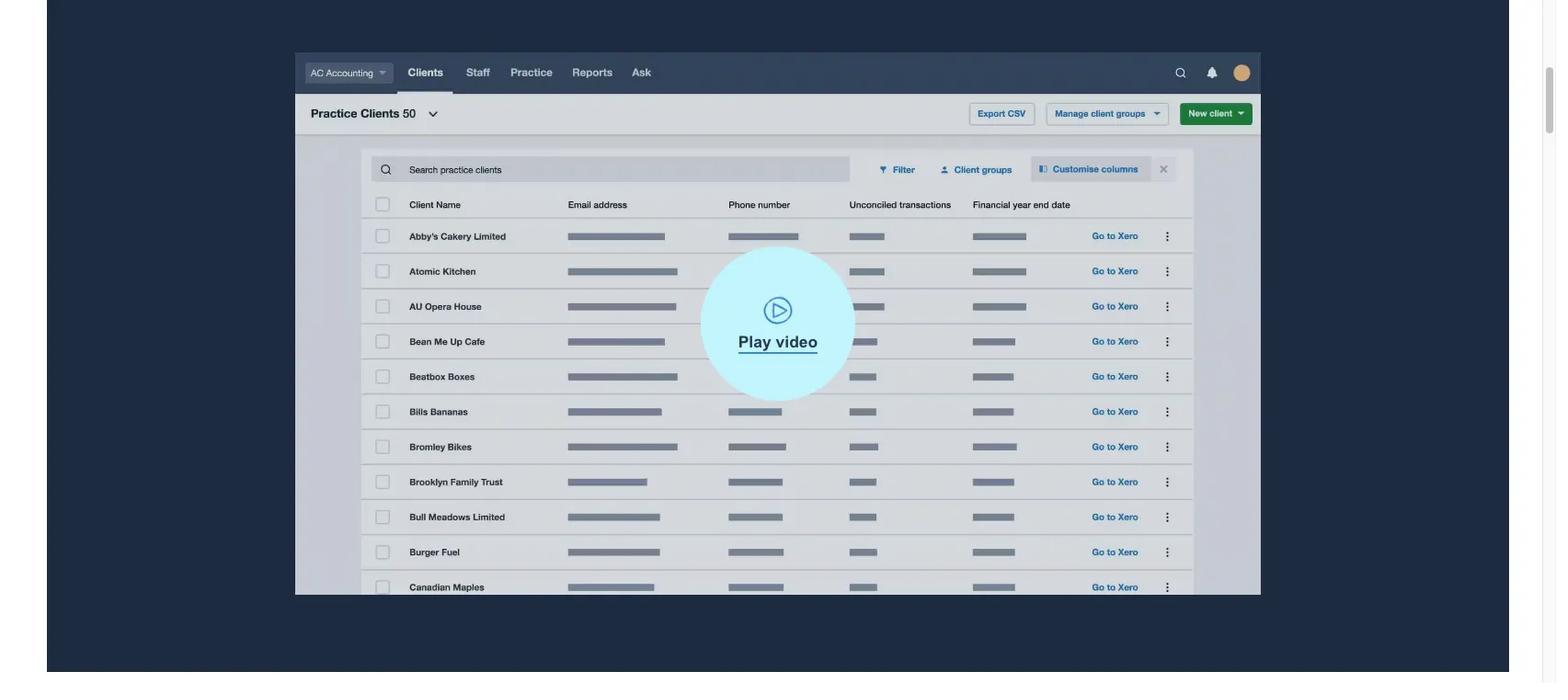 Task type: describe. For each thing, give the bounding box(es) containing it.
play video button
[[296, 53, 1261, 595]]

play
[[738, 333, 771, 351]]



Task type: vqa. For each thing, say whether or not it's contained in the screenshot.
the 1
no



Task type: locate. For each thing, give the bounding box(es) containing it.
play video
[[738, 333, 818, 351]]

video
[[776, 333, 818, 351]]



